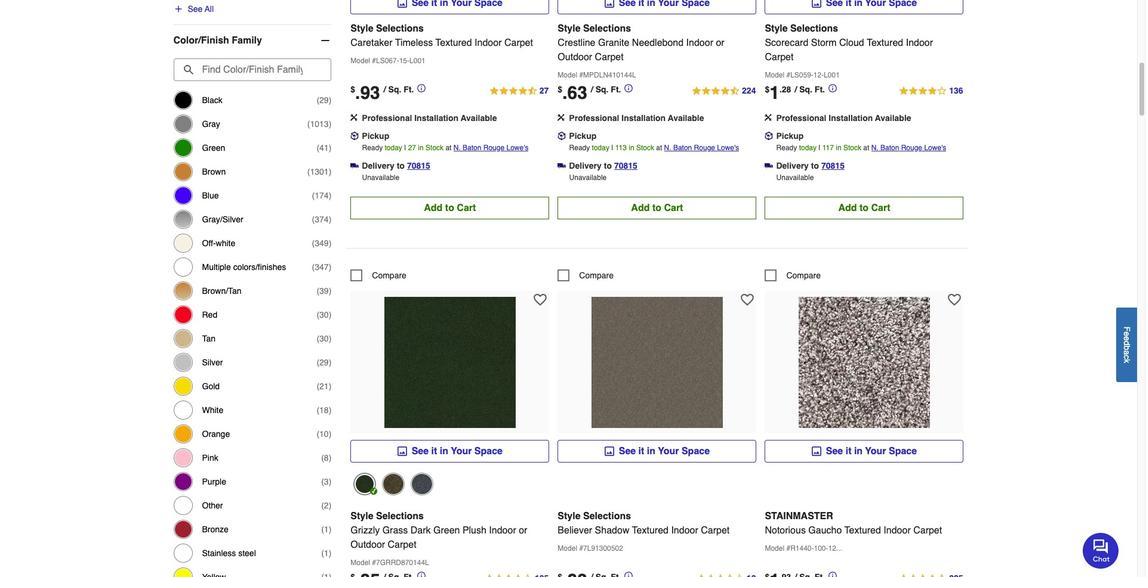 Task type: vqa. For each thing, say whether or not it's contained in the screenshot.


Task type: describe. For each thing, give the bounding box(es) containing it.
( for gray
[[307, 119, 310, 129]]

2 e from the top
[[1122, 336, 1132, 341]]

or inside style selections crestline granite needlebond indoor or outdoor carpet
[[716, 37, 724, 48]]

steel
[[238, 549, 256, 559]]

model # mpdln410144l
[[558, 71, 636, 79]]

( 1 ) for stainless steel
[[321, 549, 331, 559]]

( 21 )
[[317, 382, 331, 391]]

( 174 )
[[312, 191, 331, 200]]

see it in your space link for the 'style selections believer shadow textured indoor carpet' image
[[558, 440, 757, 463]]

actual price $1.93 element
[[765, 570, 837, 578]]

) for red
[[329, 310, 331, 320]]

( 3 )
[[321, 477, 331, 487]]

truck filled image for ready today | 113 in stock at n. baton rouge lowe's
[[558, 162, 566, 170]]

actual price $0.85 element
[[351, 570, 426, 578]]

1001127658 element
[[351, 270, 406, 282]]

actual price $0.63 element
[[558, 82, 633, 103]]

( 347 )
[[312, 263, 331, 272]]

see it in your space for the 'style selections believer shadow textured indoor carpet' image
[[619, 446, 710, 457]]

professional for 1st assembly image from the left
[[362, 113, 412, 123]]

green inside style selections grizzly grass dark green plush indoor or outdoor carpet
[[433, 526, 460, 536]]

3 add to cart button from the left
[[765, 197, 964, 219]]

21
[[319, 382, 329, 391]]

pickup for ready today | 27 in stock at n. baton rouge lowe's
[[362, 131, 389, 141]]

f e e d b a c k button
[[1116, 308, 1137, 382]]

cart for second add to cart button
[[664, 203, 683, 213]]

113
[[615, 144, 627, 152]]

space for style selections grizzly grass dark green plush indoor or outdoor carpet 'image'
[[474, 446, 503, 457]]

add for 3rd add to cart button from left
[[838, 203, 857, 213]]

999945738 element
[[765, 270, 821, 282]]

brown/tan
[[202, 286, 242, 296]]

selections for shadow
[[583, 511, 631, 522]]

off-
[[202, 239, 216, 248]]

model # 7l91300502
[[558, 545, 623, 553]]

it for style selections grizzly grass dark green plush indoor or outdoor carpet 'image'
[[431, 446, 437, 457]]

baton for 27
[[463, 144, 481, 152]]

) for silver
[[329, 358, 331, 368]]

29 for black
[[319, 95, 329, 105]]

info image for actual price $0.63 element
[[625, 84, 633, 92]]

style selections believer shadow textured indoor carpet image
[[591, 297, 723, 428]]

( 1013 )
[[307, 119, 331, 129]]

style for style selections scorecard storm cloud textured indoor carpet
[[765, 23, 788, 34]]

( for green
[[317, 143, 319, 153]]

assembly image
[[558, 114, 565, 121]]

ready today | 27 in stock at n. baton rouge lowe's
[[362, 144, 529, 152]]

k
[[1122, 359, 1132, 363]]

heart outline image
[[534, 293, 547, 307]]

baton for 113
[[673, 144, 692, 152]]

ft. inside 'actual price $1.28' element
[[815, 85, 825, 94]]

( for blue
[[312, 191, 315, 200]]

# for scorecard
[[786, 71, 790, 79]]

carpet inside style selections believer shadow textured indoor carpet
[[701, 526, 730, 536]]

1 e from the top
[[1122, 332, 1132, 336]]

1 installation from the left
[[414, 113, 459, 123]]

it for the 'style selections believer shadow textured indoor carpet' image
[[638, 446, 644, 457]]

lowe's for ready today | 27 in stock at n. baton rouge lowe's
[[506, 144, 529, 152]]

| for 27
[[404, 144, 406, 152]]

10
[[319, 430, 329, 439]]

gray/silver
[[202, 215, 243, 224]]

rouge for ready today | 113 in stock at n. baton rouge lowe's
[[694, 144, 715, 152]]

7grrd870144l
[[376, 559, 429, 567]]

Find Color/Finish Family text field
[[173, 58, 331, 81]]

l001 for timeless
[[410, 56, 425, 65]]

0 vertical spatial green
[[202, 143, 225, 153]]

professional for first assembly image from the right
[[776, 113, 826, 123]]

cart for 3rd add to cart button from left
[[871, 203, 890, 213]]

( 1 ) for bronze
[[321, 525, 331, 535]]

brown
[[202, 167, 226, 177]]

70815 for 117
[[821, 161, 845, 171]]

carpet inside style selections crestline granite needlebond indoor or outdoor carpet
[[595, 52, 624, 62]]

multiple colors/finishes
[[202, 263, 286, 272]]

at for 117
[[863, 144, 869, 152]]

style selections grizzly grass dark green plush indoor or outdoor carpet image
[[384, 297, 516, 428]]

| for 113
[[611, 144, 613, 152]]

carpet inside stainmaster notorious gaucho textured indoor carpet
[[913, 526, 942, 536]]

stainmaster notorious gaucho textured indoor carpet image
[[799, 297, 930, 428]]

family
[[232, 35, 262, 46]]

( 374 )
[[312, 215, 331, 224]]

2 heart outline image from the left
[[948, 293, 961, 307]]

style selections believer shadow textured indoor carpet
[[558, 511, 730, 536]]

blue
[[202, 191, 219, 200]]

100-
[[814, 545, 828, 553]]

other
[[202, 501, 223, 511]]

plush
[[463, 526, 486, 536]]

your for style selections grizzly grass dark green plush indoor or outdoor carpet 'image'
[[451, 446, 472, 457]]

pickup for ready today | 117 in stock at n. baton rouge lowe's
[[776, 131, 804, 141]]

pink
[[202, 454, 218, 463]]

70815 button for 117
[[821, 160, 845, 172]]

( 18 )
[[317, 406, 331, 415]]

30 for tan
[[319, 334, 329, 344]]

indoor inside style selections crestline granite needlebond indoor or outdoor carpet
[[686, 37, 713, 48]]

info image for actual price $1.93 element
[[829, 572, 837, 578]]

textured inside style selections believer shadow textured indoor carpet
[[632, 526, 669, 536]]

indoor inside 'style selections scorecard storm cloud textured indoor carpet'
[[906, 37, 933, 48]]

2 available from the left
[[668, 113, 704, 123]]

style selections scorecard storm cloud textured indoor carpet
[[765, 23, 933, 62]]

stainless steel
[[202, 549, 256, 559]]

l001 for storm
[[824, 71, 840, 79]]

1301
[[310, 167, 329, 177]]

shadow
[[595, 526, 629, 536]]

2 installation from the left
[[622, 113, 666, 123]]

a
[[1122, 350, 1132, 355]]

bronze
[[202, 525, 229, 535]]

lowe's for ready today | 113 in stock at n. baton rouge lowe's
[[717, 144, 739, 152]]

) for orange
[[329, 430, 331, 439]]

color/finish family button
[[173, 25, 331, 56]]

sq. for .63
[[596, 85, 609, 94]]

red
[[202, 310, 217, 320]]

( 349 )
[[312, 239, 331, 248]]

) for black
[[329, 95, 331, 105]]

stainmaster notorious gaucho textured indoor carpet
[[765, 511, 942, 536]]

/ inside 'actual price $1.28' element
[[795, 85, 797, 94]]

( for bronze
[[321, 525, 324, 535]]

see for stainmaster notorious gaucho textured indoor carpet image
[[826, 446, 843, 457]]

$ for 1
[[765, 85, 770, 94]]

colors/finishes
[[233, 263, 286, 272]]

stock for 27
[[426, 144, 444, 152]]

actual price $1.28 element
[[765, 82, 837, 103]]

all
[[205, 4, 214, 14]]

model # ls067-15-l001
[[351, 56, 425, 65]]

indoor inside style selections believer shadow textured indoor carpet
[[671, 526, 698, 536]]

sq. inside 'actual price $1.28' element
[[799, 85, 812, 94]]

n. for 27
[[454, 144, 461, 152]]

136
[[949, 86, 963, 95]]

tan
[[202, 334, 216, 344]]

) for tan
[[329, 334, 331, 344]]

d
[[1122, 341, 1132, 346]]

# for grizzly
[[372, 559, 376, 567]]

color/finish family
[[173, 35, 262, 46]]

( for pink
[[321, 454, 324, 463]]

model for believer shadow textured indoor carpet
[[558, 545, 577, 553]]

notorious
[[765, 526, 806, 536]]

n. baton rouge lowe's button for ready today | 27 in stock at n. baton rouge lowe's
[[454, 142, 529, 154]]

) for other
[[329, 501, 331, 511]]

indoor inside style selections caretaker timeless textured indoor carpet
[[475, 37, 502, 48]]

white
[[202, 406, 223, 415]]

carpet inside style selections caretaker timeless textured indoor carpet
[[504, 37, 533, 48]]

8
[[324, 454, 329, 463]]

textured inside 'style selections scorecard storm cloud textured indoor carpet'
[[867, 37, 903, 48]]

sq. for .93
[[388, 85, 401, 94]]

see all button
[[173, 3, 214, 15]]

today for 27
[[385, 144, 402, 152]]

grass
[[382, 526, 408, 536]]

39
[[319, 286, 329, 296]]

( 10 )
[[317, 430, 331, 439]]

ft. for .93
[[404, 85, 414, 94]]

delivery to 70815 for 117
[[776, 161, 845, 171]]

stainless
[[202, 549, 236, 559]]

1 vertical spatial 27
[[408, 144, 416, 152]]

) for gray/silver
[[329, 215, 331, 224]]

27 button
[[489, 84, 549, 98]]

3 installation from the left
[[829, 113, 873, 123]]

style selections caretaker timeless textured indoor carpet
[[351, 23, 533, 48]]

136 button
[[898, 84, 964, 98]]

117
[[822, 144, 834, 152]]

see all
[[188, 4, 214, 14]]

29 for silver
[[319, 358, 329, 368]]

gold
[[202, 382, 220, 391]]

your for stainmaster notorious gaucho textured indoor carpet image
[[865, 446, 886, 457]]

1013
[[310, 119, 329, 129]]

( for silver
[[317, 358, 319, 368]]

off-white
[[202, 239, 235, 248]]

delivery to 70815 for 113
[[569, 161, 637, 171]]

n. baton rouge lowe's button for ready today | 113 in stock at n. baton rouge lowe's
[[664, 142, 739, 154]]

ready for ready today | 117 in stock at n. baton rouge lowe's
[[776, 144, 797, 152]]

multiple
[[202, 263, 231, 272]]

actual price $0.93 element
[[351, 82, 426, 103]]

.28
[[780, 85, 791, 94]]

.93
[[355, 82, 380, 103]]

224 button
[[691, 84, 757, 98]]

style selections crestline granite needlebond indoor or outdoor carpet
[[558, 23, 724, 62]]

timeless
[[395, 37, 433, 48]]

pickup image
[[351, 132, 359, 140]]

ls067-
[[376, 56, 399, 65]]

r1440-
[[790, 545, 814, 553]]

) for off-white
[[329, 239, 331, 248]]

ls059-
[[790, 71, 814, 79]]

$ for .93
[[351, 85, 355, 94]]

2 assembly image from the left
[[765, 114, 772, 121]]

delivery for ready today | 113 in stock at n. baton rouge lowe's
[[569, 161, 602, 171]]

n. baton rouge lowe's button for ready today | 117 in stock at n. baton rouge lowe's
[[871, 142, 946, 154]]

gaucho
[[808, 526, 842, 536]]

27 inside button
[[539, 86, 549, 95]]

( 29 ) for black
[[317, 95, 331, 105]]

pickup for ready today | 113 in stock at n. baton rouge lowe's
[[569, 131, 596, 141]]

baton for 117
[[880, 144, 899, 152]]



Task type: locate. For each thing, give the bounding box(es) containing it.
1 assembly image from the left
[[351, 114, 358, 121]]

compare inside "5013119843" element
[[579, 271, 614, 280]]

1 horizontal spatial lowe's
[[717, 144, 739, 152]]

model up $ .63 at the top of page
[[558, 71, 577, 79]]

f
[[1122, 327, 1132, 332]]

0 horizontal spatial see it in your space link
[[351, 440, 549, 463]]

1 vertical spatial 29
[[319, 358, 329, 368]]

delivery to 70815
[[362, 161, 430, 171], [569, 161, 637, 171], [776, 161, 845, 171]]

3 unavailable from the left
[[776, 173, 814, 182]]

| for 117
[[819, 144, 820, 152]]

0 horizontal spatial $
[[351, 85, 355, 94]]

lowe's down 27 button in the top of the page
[[506, 144, 529, 152]]

0 vertical spatial or
[[716, 37, 724, 48]]

compare for "5013119843" element in the top of the page
[[579, 271, 614, 280]]

scorecard
[[765, 37, 808, 48]]

model for notorious gaucho textured indoor carpet
[[765, 545, 784, 553]]

( for purple
[[321, 477, 324, 487]]

2 horizontal spatial at
[[863, 144, 869, 152]]

1 vertical spatial ( 29 )
[[317, 358, 331, 368]]

349
[[315, 239, 329, 248]]

2 delivery to 70815 from the left
[[569, 161, 637, 171]]

model for crestline granite needlebond indoor or outdoor carpet
[[558, 71, 577, 79]]

see it in your space link for style selections grizzly grass dark green plush indoor or outdoor carpet 'image'
[[351, 440, 549, 463]]

0 horizontal spatial 4 stars image
[[484, 572, 549, 578]]

3 today from the left
[[799, 144, 817, 152]]

/ sq. ft. for .93
[[384, 85, 414, 94]]

photos image
[[397, 0, 407, 8], [605, 0, 614, 8], [812, 0, 821, 8], [397, 447, 407, 456], [605, 447, 614, 456], [812, 447, 821, 456]]

3 compare from the left
[[786, 271, 821, 280]]

70815 button down ready today | 27 in stock at n. baton rouge lowe's
[[407, 160, 430, 172]]

30 up ( 21 )
[[319, 334, 329, 344]]

0 horizontal spatial rouge
[[483, 144, 504, 152]]

assembly image up pickup image
[[351, 114, 358, 121]]

0 horizontal spatial sq.
[[388, 85, 401, 94]]

12...
[[828, 545, 842, 553]]

unavailable for ready today | 117 in stock at n. baton rouge lowe's
[[776, 173, 814, 182]]

1 for bronze
[[324, 525, 329, 535]]

1 professional from the left
[[362, 113, 412, 123]]

1 horizontal spatial assembly image
[[765, 114, 772, 121]]

19 ) from the top
[[329, 525, 331, 535]]

ft. down mpdln410144l
[[611, 85, 621, 94]]

1 ft. from the left
[[404, 85, 414, 94]]

see it in your space link
[[351, 440, 549, 463], [558, 440, 757, 463], [765, 440, 964, 463]]

at for 113
[[656, 144, 662, 152]]

at
[[446, 144, 452, 152], [656, 144, 662, 152], [863, 144, 869, 152]]

n. for 117
[[871, 144, 878, 152]]

selections inside style selections grizzly grass dark green plush indoor or outdoor carpet
[[376, 511, 424, 522]]

# down the 'notorious' on the bottom of the page
[[786, 545, 790, 553]]

ready for ready today | 27 in stock at n. baton rouge lowe's
[[362, 144, 383, 152]]

textured right gaucho
[[844, 526, 881, 536]]

.28 / sq. ft.
[[780, 85, 825, 94]]

space for stainmaster notorious gaucho textured indoor carpet image
[[889, 446, 917, 457]]

2 horizontal spatial n.
[[871, 144, 878, 152]]

indoor inside style selections grizzly grass dark green plush indoor or outdoor carpet
[[489, 526, 516, 536]]

29 up ( 21 )
[[319, 358, 329, 368]]

( 30 ) for red
[[317, 310, 331, 320]]

dark
[[411, 526, 431, 536]]

style for style selections crestline granite needlebond indoor or outdoor carpet
[[558, 23, 581, 34]]

1 vertical spatial ( 1 )
[[321, 549, 331, 559]]

1 see it in your space link from the left
[[351, 440, 549, 463]]

pickup right pickup image
[[362, 131, 389, 141]]

1 horizontal spatial at
[[656, 144, 662, 152]]

15-
[[399, 56, 410, 65]]

0 horizontal spatial ft.
[[404, 85, 414, 94]]

1 cart from the left
[[457, 203, 476, 213]]

2 / from the left
[[591, 85, 593, 94]]

1 horizontal spatial ft.
[[611, 85, 621, 94]]

info image inside actual price $0.83 element
[[625, 572, 633, 578]]

green right dark
[[433, 526, 460, 536]]

professional down actual price $0.93 element
[[362, 113, 412, 123]]

1 ( 30 ) from the top
[[317, 310, 331, 320]]

sq. down model # ls059-12-l001
[[799, 85, 812, 94]]

2 30 from the top
[[319, 334, 329, 344]]

compare for 1001127658 element
[[372, 271, 406, 280]]

rouge for ready today | 27 in stock at n. baton rouge lowe's
[[483, 144, 504, 152]]

outdoor inside style selections crestline granite needlebond indoor or outdoor carpet
[[558, 52, 592, 62]]

baton
[[463, 144, 481, 152], [673, 144, 692, 152], [880, 144, 899, 152]]

1 see it in your space from the left
[[412, 446, 503, 457]]

minus image
[[320, 35, 331, 46]]

1 add to cart button from the left
[[351, 197, 549, 219]]

see it in your space link for stainmaster notorious gaucho textured indoor carpet image
[[765, 440, 964, 463]]

70815 down 113
[[614, 161, 637, 171]]

$ down model # ls067-15-l001
[[351, 85, 355, 94]]

0 vertical spatial 4 stars image
[[898, 84, 964, 98]]

1 unavailable from the left
[[362, 173, 399, 182]]

sq. inside actual price $0.93 element
[[388, 85, 401, 94]]

0 vertical spatial ( 1 )
[[321, 525, 331, 535]]

( for red
[[317, 310, 319, 320]]

2 ( 1 ) from the top
[[321, 549, 331, 559]]

2 horizontal spatial sq.
[[799, 85, 812, 94]]

sq. inside actual price $0.63 element
[[596, 85, 609, 94]]

professional installation available up ready today | 27 in stock at n. baton rouge lowe's
[[362, 113, 497, 123]]

1 ( 1 ) from the top
[[321, 525, 331, 535]]

selections inside style selections caretaker timeless textured indoor carpet
[[376, 23, 424, 34]]

/ sq. ft. inside actual price $0.93 element
[[384, 85, 414, 94]]

2 it from the left
[[638, 446, 644, 457]]

info image inside 'actual price $1.28' element
[[829, 84, 837, 92]]

textured right "shadow"
[[632, 526, 669, 536]]

( 30 ) for tan
[[317, 334, 331, 344]]

style inside style selections believer shadow textured indoor carpet
[[558, 511, 581, 522]]

2 ) from the top
[[329, 119, 331, 129]]

7 ) from the top
[[329, 239, 331, 248]]

ft. down 12-
[[815, 85, 825, 94]]

model # 7grrd870144l
[[351, 559, 429, 567]]

70815 button down 113
[[614, 160, 637, 172]]

ft. inside actual price $0.63 element
[[611, 85, 621, 94]]

2 70815 from the left
[[614, 161, 637, 171]]

) for pink
[[329, 454, 331, 463]]

0 horizontal spatial delivery
[[362, 161, 394, 171]]

your for the 'style selections believer shadow textured indoor carpet' image
[[658, 446, 679, 457]]

ft. for .63
[[611, 85, 621, 94]]

0 horizontal spatial /
[[384, 85, 386, 94]]

or up 224 button
[[716, 37, 724, 48]]

it
[[431, 446, 437, 457], [638, 446, 644, 457], [846, 446, 851, 457]]

) for white
[[329, 406, 331, 415]]

see for style selections grizzly grass dark green plush indoor or outdoor carpet 'image'
[[412, 446, 429, 457]]

style up caretaker
[[351, 23, 373, 34]]

2 horizontal spatial professional
[[776, 113, 826, 123]]

( 30 )
[[317, 310, 331, 320], [317, 334, 331, 344]]

#
[[372, 56, 376, 65], [579, 71, 583, 79], [786, 71, 790, 79], [579, 545, 583, 553], [786, 545, 790, 553], [372, 559, 376, 567]]

ft.
[[404, 85, 414, 94], [611, 85, 621, 94], [815, 85, 825, 94]]

3 n. baton rouge lowe's button from the left
[[871, 142, 946, 154]]

4 stars image for 'actual price $1.28' element
[[898, 84, 964, 98]]

selections up timeless
[[376, 23, 424, 34]]

1 space from the left
[[474, 446, 503, 457]]

2 horizontal spatial available
[[875, 113, 911, 123]]

( 41 )
[[317, 143, 331, 153]]

compare inside 999945738 element
[[786, 271, 821, 280]]

3 stock from the left
[[843, 144, 861, 152]]

style for style selections caretaker timeless textured indoor carpet
[[351, 23, 373, 34]]

0 horizontal spatial see it in your space button
[[351, 440, 549, 463]]

ready today | 113 in stock at n. baton rouge lowe's
[[569, 144, 739, 152]]

2 ( 30 ) from the top
[[317, 334, 331, 344]]

1 horizontal spatial see it in your space link
[[558, 440, 757, 463]]

17 ) from the top
[[329, 477, 331, 487]]

0 horizontal spatial n.
[[454, 144, 461, 152]]

7l91300502
[[583, 545, 623, 553]]

professional installation available for assembly icon
[[569, 113, 704, 123]]

1 stock from the left
[[426, 144, 444, 152]]

1 vertical spatial l001
[[824, 71, 840, 79]]

l001 right the ls059-
[[824, 71, 840, 79]]

selections inside style selections believer shadow textured indoor carpet
[[583, 511, 631, 522]]

today left 113
[[592, 144, 609, 152]]

2 horizontal spatial /
[[795, 85, 797, 94]]

or right plush
[[519, 526, 527, 536]]

0 vertical spatial 27
[[539, 86, 549, 95]]

30 down 39 on the left
[[319, 310, 329, 320]]

( for tan
[[317, 334, 319, 344]]

1 truck filled image from the left
[[351, 162, 359, 170]]

delivery to 70815 down ready today | 27 in stock at n. baton rouge lowe's
[[362, 161, 430, 171]]

$ inside $ 1
[[765, 85, 770, 94]]

info image for actual price $0.85 element
[[417, 572, 426, 578]]

info image inside actual price $0.63 element
[[625, 84, 633, 92]]

unavailable
[[362, 173, 399, 182], [569, 173, 607, 182], [776, 173, 814, 182]]

0 vertical spatial outdoor
[[558, 52, 592, 62]]

) for bronze
[[329, 525, 331, 535]]

available up ready today | 27 in stock at n. baton rouge lowe's
[[461, 113, 497, 123]]

1 horizontal spatial add to cart
[[631, 203, 683, 213]]

$ inside $ .63
[[558, 85, 562, 94]]

2 lowe's from the left
[[717, 144, 739, 152]]

pickup image for ready today | 113 in stock at n. baton rouge lowe's
[[558, 132, 566, 140]]

/ right .93
[[384, 85, 386, 94]]

/ sq. ft. down 15-
[[384, 85, 414, 94]]

2 see it in your space button from the left
[[558, 440, 757, 463]]

textured right cloud
[[867, 37, 903, 48]]

11 ) from the top
[[329, 334, 331, 344]]

pickup image down assembly icon
[[558, 132, 566, 140]]

1 29 from the top
[[319, 95, 329, 105]]

selections inside 'style selections scorecard storm cloud textured indoor carpet'
[[790, 23, 838, 34]]

3 rouge from the left
[[901, 144, 922, 152]]

0 horizontal spatial 70815
[[407, 161, 430, 171]]

dark green image
[[354, 473, 376, 496]]

carpet inside style selections grizzly grass dark green plush indoor or outdoor carpet
[[388, 540, 416, 551]]

1 horizontal spatial 4 stars image
[[898, 84, 964, 98]]

style inside 'style selections scorecard storm cloud textured indoor carpet'
[[765, 23, 788, 34]]

3 $ from the left
[[765, 85, 770, 94]]

1 horizontal spatial ready
[[569, 144, 590, 152]]

professional down 'actual price $1.28' element
[[776, 113, 826, 123]]

2 see it in your space from the left
[[619, 446, 710, 457]]

1 | from the left
[[404, 144, 406, 152]]

2 n. from the left
[[664, 144, 671, 152]]

green
[[202, 143, 225, 153], [433, 526, 460, 536]]

1 horizontal spatial truck filled image
[[558, 162, 566, 170]]

0 horizontal spatial baton
[[463, 144, 481, 152]]

$ 1
[[765, 82, 780, 103]]

stainmaster
[[765, 511, 833, 522]]

selections up storm
[[790, 23, 838, 34]]

( for multiple colors/finishes
[[312, 263, 315, 272]]

3.5 stars image
[[696, 572, 757, 578]]

3 see it in your space link from the left
[[765, 440, 964, 463]]

1 delivery from the left
[[362, 161, 394, 171]]

( 1301 )
[[307, 167, 331, 177]]

$ inside $ .93
[[351, 85, 355, 94]]

( 39 )
[[317, 286, 331, 296]]

5 ) from the top
[[329, 191, 331, 200]]

1 horizontal spatial 70815
[[614, 161, 637, 171]]

( 29 ) for silver
[[317, 358, 331, 368]]

believer
[[558, 526, 592, 536]]

l001
[[410, 56, 425, 65], [824, 71, 840, 79]]

style up the believer
[[558, 511, 581, 522]]

2 horizontal spatial installation
[[829, 113, 873, 123]]

1 vertical spatial outdoor
[[351, 540, 385, 551]]

1 add to cart from the left
[[424, 203, 476, 213]]

3 delivery to 70815 from the left
[[776, 161, 845, 171]]

0 vertical spatial 1
[[770, 82, 780, 103]]

( 29 ) up ( 21 )
[[317, 358, 331, 368]]

see it in your space button for stainmaster notorious gaucho textured indoor carpet image
[[765, 440, 964, 463]]

today left 117
[[799, 144, 817, 152]]

1 horizontal spatial sq.
[[596, 85, 609, 94]]

1 for stainless steel
[[324, 549, 329, 559]]

carpet
[[504, 37, 533, 48], [595, 52, 624, 62], [765, 52, 794, 62], [701, 526, 730, 536], [913, 526, 942, 536], [388, 540, 416, 551]]

assembly image down $ 1
[[765, 114, 772, 121]]

/ for .63
[[591, 85, 593, 94]]

model down the believer
[[558, 545, 577, 553]]

indoor inside stainmaster notorious gaucho textured indoor carpet
[[884, 526, 911, 536]]

9 ) from the top
[[329, 286, 331, 296]]

/
[[384, 85, 386, 94], [591, 85, 593, 94], [795, 85, 797, 94]]

1 horizontal spatial it
[[638, 446, 644, 457]]

0 horizontal spatial lowe's
[[506, 144, 529, 152]]

2 professional from the left
[[569, 113, 619, 123]]

see it in your space button for style selections grizzly grass dark green plush indoor or outdoor carpet 'image'
[[351, 440, 549, 463]]

1 today from the left
[[385, 144, 402, 152]]

style up the crestline
[[558, 23, 581, 34]]

1 horizontal spatial professional
[[569, 113, 619, 123]]

compare inside 1001127658 element
[[372, 271, 406, 280]]

professional
[[362, 113, 412, 123], [569, 113, 619, 123], [776, 113, 826, 123]]

info image down model # ls067-15-l001
[[417, 84, 426, 92]]

selections up "shadow"
[[583, 511, 631, 522]]

1 vertical spatial or
[[519, 526, 527, 536]]

174
[[315, 191, 329, 200]]

pickup
[[362, 131, 389, 141], [569, 131, 596, 141], [776, 131, 804, 141]]

1 horizontal spatial 27
[[539, 86, 549, 95]]

see for the 'style selections believer shadow textured indoor carpet' image
[[619, 446, 636, 457]]

selections up the "grass"
[[376, 511, 424, 522]]

lowe's down 224 button
[[717, 144, 739, 152]]

1 horizontal spatial pickup image
[[765, 132, 773, 140]]

outdoor down the crestline
[[558, 52, 592, 62]]

2 horizontal spatial baton
[[880, 144, 899, 152]]

orange
[[202, 430, 230, 439]]

assembly image
[[351, 114, 358, 121], [765, 114, 772, 121]]

3 professional installation available from the left
[[776, 113, 911, 123]]

plus image
[[173, 4, 183, 14]]

1 compare from the left
[[372, 271, 406, 280]]

see it in your space
[[412, 446, 503, 457], [619, 446, 710, 457], [826, 446, 917, 457]]

$ left .28
[[765, 85, 770, 94]]

3 pickup from the left
[[776, 131, 804, 141]]

pickup image up truck filled image
[[765, 132, 773, 140]]

41
[[319, 143, 329, 153]]

needlebond
[[632, 37, 684, 48]]

0 horizontal spatial / sq. ft.
[[384, 85, 414, 94]]

1 vertical spatial green
[[433, 526, 460, 536]]

textured inside stainmaster notorious gaucho textured indoor carpet
[[844, 526, 881, 536]]

0 horizontal spatial at
[[446, 144, 452, 152]]

2 see it in your space link from the left
[[558, 440, 757, 463]]

color/finish
[[173, 35, 229, 46]]

347
[[315, 263, 329, 272]]

6 ) from the top
[[329, 215, 331, 224]]

installation up ready today | 27 in stock at n. baton rouge lowe's
[[414, 113, 459, 123]]

)
[[329, 95, 331, 105], [329, 119, 331, 129], [329, 143, 331, 153], [329, 167, 331, 177], [329, 191, 331, 200], [329, 215, 331, 224], [329, 239, 331, 248], [329, 263, 331, 272], [329, 286, 331, 296], [329, 310, 331, 320], [329, 334, 331, 344], [329, 358, 331, 368], [329, 382, 331, 391], [329, 406, 331, 415], [329, 430, 331, 439], [329, 454, 331, 463], [329, 477, 331, 487], [329, 501, 331, 511], [329, 525, 331, 535], [329, 549, 331, 559]]

.63
[[562, 82, 587, 103]]

to
[[397, 161, 405, 171], [604, 161, 612, 171], [811, 161, 819, 171], [445, 203, 454, 213], [652, 203, 661, 213], [860, 203, 869, 213]]

2 29 from the top
[[319, 358, 329, 368]]

your
[[451, 446, 472, 457], [658, 446, 679, 457], [865, 446, 886, 457]]

ready left 117
[[776, 144, 797, 152]]

sq. right .93
[[388, 85, 401, 94]]

1 horizontal spatial n.
[[664, 144, 671, 152]]

selections inside style selections crestline granite needlebond indoor or outdoor carpet
[[583, 23, 631, 34]]

3 cart from the left
[[871, 203, 890, 213]]

2 horizontal spatial pickup
[[776, 131, 804, 141]]

ft. down 15-
[[404, 85, 414, 94]]

3 add from the left
[[838, 203, 857, 213]]

# for believer
[[579, 545, 583, 553]]

) for brown/tan
[[329, 286, 331, 296]]

1 n. from the left
[[454, 144, 461, 152]]

cart
[[457, 203, 476, 213], [664, 203, 683, 213], [871, 203, 890, 213]]

model # r1440-100-12...
[[765, 545, 842, 553]]

0 horizontal spatial truck filled image
[[351, 162, 359, 170]]

style inside style selections caretaker timeless textured indoor carpet
[[351, 23, 373, 34]]

professional installation available for 1st assembly image from the left
[[362, 113, 497, 123]]

2 add to cart from the left
[[631, 203, 683, 213]]

2 space from the left
[[682, 446, 710, 457]]

0 horizontal spatial professional installation available
[[362, 113, 497, 123]]

0 horizontal spatial 4.5 stars image
[[489, 84, 549, 98]]

e up d
[[1122, 332, 1132, 336]]

3 ft. from the left
[[815, 85, 825, 94]]

textured right timeless
[[435, 37, 472, 48]]

model down the 'notorious' on the bottom of the page
[[765, 545, 784, 553]]

1 horizontal spatial green
[[433, 526, 460, 536]]

style inside style selections grizzly grass dark green plush indoor or outdoor carpet
[[351, 511, 373, 522]]

3 see it in your space button from the left
[[765, 440, 964, 463]]

l001 down timeless
[[410, 56, 425, 65]]

cart for third add to cart button from the right
[[457, 203, 476, 213]]

| down actual price $0.93 element
[[404, 144, 406, 152]]

chat invite button image
[[1083, 533, 1119, 569]]

0 vertical spatial ( 29 )
[[317, 95, 331, 105]]

professional installation available up 117
[[776, 113, 911, 123]]

224
[[742, 86, 756, 95]]

truck filled image down assembly icon
[[558, 162, 566, 170]]

ft. inside actual price $0.93 element
[[404, 85, 414, 94]]

|
[[404, 144, 406, 152], [611, 144, 613, 152], [819, 144, 820, 152]]

/ down model # mpdln410144l
[[591, 85, 593, 94]]

info image for actual price $0.83 element
[[625, 572, 633, 578]]

4.5 stars image containing 224
[[691, 84, 757, 98]]

style inside style selections crestline granite needlebond indoor or outdoor carpet
[[558, 23, 581, 34]]

1 n. baton rouge lowe's button from the left
[[454, 142, 529, 154]]

outdoor inside style selections grizzly grass dark green plush indoor or outdoor carpet
[[351, 540, 385, 551]]

actual price $0.83 element
[[558, 570, 633, 578]]

2 today from the left
[[592, 144, 609, 152]]

info image inside actual price $0.85 element
[[417, 572, 426, 578]]

lowe's
[[506, 144, 529, 152], [717, 144, 739, 152], [924, 144, 946, 152]]

0 horizontal spatial compare
[[372, 271, 406, 280]]

selections for timeless
[[376, 23, 424, 34]]

3 your from the left
[[865, 446, 886, 457]]

info image inside actual price $1.93 element
[[829, 572, 837, 578]]

professional installation available for first assembly image from the right
[[776, 113, 911, 123]]

lowe's down 136 button
[[924, 144, 946, 152]]

4.5 stars image containing 27
[[489, 84, 549, 98]]

space for the 'style selections believer shadow textured indoor carpet' image
[[682, 446, 710, 457]]

n. baton rouge lowe's button
[[454, 142, 529, 154], [664, 142, 739, 154], [871, 142, 946, 154]]

3 available from the left
[[875, 113, 911, 123]]

ready left 113
[[569, 144, 590, 152]]

gray
[[202, 119, 220, 129]]

available up 'ready today | 113 in stock at n. baton rouge lowe's' on the top
[[668, 113, 704, 123]]

professional installation available up 113
[[569, 113, 704, 123]]

2 horizontal spatial lowe's
[[924, 144, 946, 152]]

3 professional from the left
[[776, 113, 826, 123]]

2 $ from the left
[[558, 85, 562, 94]]

2 horizontal spatial delivery to 70815
[[776, 161, 845, 171]]

model
[[351, 56, 370, 65], [558, 71, 577, 79], [765, 71, 784, 79], [558, 545, 577, 553], [765, 545, 784, 553], [351, 559, 370, 567]]

textured inside style selections caretaker timeless textured indoor carpet
[[435, 37, 472, 48]]

2 cart from the left
[[664, 203, 683, 213]]

/ inside actual price $0.63 element
[[591, 85, 593, 94]]

0 horizontal spatial cart
[[457, 203, 476, 213]]

/ sq. ft. inside actual price $0.63 element
[[591, 85, 621, 94]]

3
[[324, 477, 329, 487]]

1 horizontal spatial pickup
[[569, 131, 596, 141]]

( for gray/silver
[[312, 215, 315, 224]]

sq. down model # mpdln410144l
[[596, 85, 609, 94]]

0 horizontal spatial n. baton rouge lowe's button
[[454, 142, 529, 154]]

1 horizontal spatial 4.5 stars image
[[691, 84, 757, 98]]

( for white
[[317, 406, 319, 415]]

13 ) from the top
[[329, 382, 331, 391]]

model down caretaker
[[351, 56, 370, 65]]

2 baton from the left
[[673, 144, 692, 152]]

0 horizontal spatial or
[[519, 526, 527, 536]]

info image
[[625, 84, 633, 92], [829, 84, 837, 92], [829, 572, 837, 578]]

) for green
[[329, 143, 331, 153]]

gray image
[[411, 473, 434, 496]]

truck filled image for ready today | 27 in stock at n. baton rouge lowe's
[[351, 162, 359, 170]]

see it in your space for style selections grizzly grass dark green plush indoor or outdoor carpet 'image'
[[412, 446, 503, 457]]

4 stars image
[[898, 84, 964, 98], [484, 572, 549, 578]]

3 n. from the left
[[871, 144, 878, 152]]

1 it from the left
[[431, 446, 437, 457]]

70815 down ready today | 27 in stock at n. baton rouge lowe's
[[407, 161, 430, 171]]

2 stock from the left
[[636, 144, 654, 152]]

2 add to cart button from the left
[[558, 197, 757, 219]]

4 stars image containing 136
[[898, 84, 964, 98]]

1 horizontal spatial l001
[[824, 71, 840, 79]]

info image down mpdln410144l
[[625, 84, 633, 92]]

0 horizontal spatial pickup
[[362, 131, 389, 141]]

1 heart outline image from the left
[[741, 293, 754, 307]]

0 horizontal spatial 27
[[408, 144, 416, 152]]

mpdln410144l
[[583, 71, 636, 79]]

3 at from the left
[[863, 144, 869, 152]]

model for grizzly grass dark green plush indoor or outdoor carpet
[[351, 559, 370, 567]]

) for gray
[[329, 119, 331, 129]]

# for caretaker
[[372, 56, 376, 65]]

style
[[351, 23, 373, 34], [558, 23, 581, 34], [765, 23, 788, 34], [351, 511, 373, 522], [558, 511, 581, 522]]

2 horizontal spatial see it in your space link
[[765, 440, 964, 463]]

4.5 stars image
[[489, 84, 549, 98], [691, 84, 757, 98], [898, 572, 964, 578]]

1 horizontal spatial heart outline image
[[948, 293, 961, 307]]

2 delivery from the left
[[569, 161, 602, 171]]

( for off-white
[[312, 239, 315, 248]]

caretaker
[[351, 37, 393, 48]]

# down the believer
[[579, 545, 583, 553]]

# up actual price $0.85 element
[[372, 559, 376, 567]]

today for 117
[[799, 144, 817, 152]]

heart outline image
[[741, 293, 754, 307], [948, 293, 961, 307]]

/ sq. ft. down mpdln410144l
[[591, 85, 621, 94]]

2 horizontal spatial 4.5 stars image
[[898, 572, 964, 578]]

1 horizontal spatial add to cart button
[[558, 197, 757, 219]]

pickup down 'actual price $1.28' element
[[776, 131, 804, 141]]

1 available from the left
[[461, 113, 497, 123]]

5013119843 element
[[558, 270, 614, 282]]

white
[[216, 239, 235, 248]]

selections for storm
[[790, 23, 838, 34]]

0 horizontal spatial stock
[[426, 144, 444, 152]]

unavailable for ready today | 27 in stock at n. baton rouge lowe's
[[362, 173, 399, 182]]

1 horizontal spatial $
[[558, 85, 562, 94]]

model up $ 1
[[765, 71, 784, 79]]

$ .63
[[558, 82, 587, 103]]

style up scorecard
[[765, 23, 788, 34]]

delivery
[[362, 161, 394, 171], [569, 161, 602, 171], [776, 161, 809, 171]]

1 horizontal spatial delivery to 70815
[[569, 161, 637, 171]]

2 horizontal spatial see it in your space
[[826, 446, 917, 457]]

professional down actual price $0.63 element
[[569, 113, 619, 123]]

installation up 'ready today | 113 in stock at n. baton rouge lowe's' on the top
[[622, 113, 666, 123]]

grizzly
[[351, 526, 380, 536]]

70815 down 117
[[821, 161, 845, 171]]

info image inside actual price $0.93 element
[[417, 84, 426, 92]]

2 ready from the left
[[569, 144, 590, 152]]

or inside style selections grizzly grass dark green plush indoor or outdoor carpet
[[519, 526, 527, 536]]

add for third add to cart button from the right
[[424, 203, 443, 213]]

2 | from the left
[[611, 144, 613, 152]]

70815 button down 117
[[821, 160, 845, 172]]

0 horizontal spatial delivery to 70815
[[362, 161, 430, 171]]

# for gaucho
[[786, 545, 790, 553]]

( for orange
[[317, 430, 319, 439]]

info image down "shadow"
[[625, 572, 633, 578]]

1 ready from the left
[[362, 144, 383, 152]]

70815
[[407, 161, 430, 171], [614, 161, 637, 171], [821, 161, 845, 171]]

12-
[[814, 71, 824, 79]]

/ right .28
[[795, 85, 797, 94]]

2 add from the left
[[631, 203, 650, 213]]

1 pickup from the left
[[362, 131, 389, 141]]

# down caretaker
[[372, 56, 376, 65]]

pickup down the .63
[[569, 131, 596, 141]]

installation
[[414, 113, 459, 123], [622, 113, 666, 123], [829, 113, 873, 123]]

70815 for 27
[[407, 161, 430, 171]]

truck filled image
[[765, 162, 773, 170]]

29 up ( 1013 )
[[319, 95, 329, 105]]

2 ft. from the left
[[611, 85, 621, 94]]

e up b at the right bottom
[[1122, 336, 1132, 341]]

) for stainless steel
[[329, 549, 331, 559]]

selections up granite on the top right of the page
[[583, 23, 631, 34]]

( for other
[[321, 501, 324, 511]]

installation up 'ready today | 117 in stock at n. baton rouge lowe's'
[[829, 113, 873, 123]]

( 30 ) up ( 21 )
[[317, 334, 331, 344]]

1 ( 29 ) from the top
[[317, 95, 331, 105]]

1 horizontal spatial baton
[[673, 144, 692, 152]]

1 horizontal spatial stock
[[636, 144, 654, 152]]

info image right .28 / sq. ft.
[[829, 84, 837, 92]]

1 horizontal spatial available
[[668, 113, 704, 123]]

delivery to 70815 down 117
[[776, 161, 845, 171]]

0 horizontal spatial pickup image
[[558, 132, 566, 140]]

0 horizontal spatial add to cart
[[424, 203, 476, 213]]

( 8 )
[[321, 454, 331, 463]]

1 horizontal spatial installation
[[622, 113, 666, 123]]

2 horizontal spatial professional installation available
[[776, 113, 911, 123]]

( 29 )
[[317, 95, 331, 105], [317, 358, 331, 368]]

f e e d b a c k
[[1122, 327, 1132, 363]]

0 horizontal spatial see it in your space
[[412, 446, 503, 457]]

1 see it in your space button from the left
[[351, 440, 549, 463]]

$
[[351, 85, 355, 94], [558, 85, 562, 94], [765, 85, 770, 94]]

selections
[[376, 23, 424, 34], [583, 23, 631, 34], [790, 23, 838, 34], [376, 511, 424, 522], [583, 511, 631, 522]]

info image
[[417, 84, 426, 92], [417, 572, 426, 578], [625, 572, 633, 578]]

pickup image for ready today | 117 in stock at n. baton rouge lowe's
[[765, 132, 773, 140]]

pickup image
[[558, 132, 566, 140], [765, 132, 773, 140]]

carpet inside 'style selections scorecard storm cloud textured indoor carpet'
[[765, 52, 794, 62]]

2 horizontal spatial compare
[[786, 271, 821, 280]]

1 / from the left
[[384, 85, 386, 94]]

today down actual price $0.93 element
[[385, 144, 402, 152]]

/ inside actual price $0.93 element
[[384, 85, 386, 94]]

truck filled image
[[351, 162, 359, 170], [558, 162, 566, 170]]

0 horizontal spatial add
[[424, 203, 443, 213]]

green up brown
[[202, 143, 225, 153]]

2 horizontal spatial add to cart button
[[765, 197, 964, 219]]

) for gold
[[329, 382, 331, 391]]

see inside button
[[188, 4, 203, 14]]

0 horizontal spatial unavailable
[[362, 173, 399, 182]]

$ up assembly icon
[[558, 85, 562, 94]]

2 horizontal spatial add
[[838, 203, 857, 213]]

| left 117
[[819, 144, 820, 152]]

delivery to 70815 down 113
[[569, 161, 637, 171]]

3 70815 from the left
[[821, 161, 845, 171]]

1 horizontal spatial /
[[591, 85, 593, 94]]

# for crestline
[[579, 71, 583, 79]]

( 29 ) up ( 1013 )
[[317, 95, 331, 105]]

granite
[[598, 37, 629, 48]]

1 ) from the top
[[329, 95, 331, 105]]

0 horizontal spatial it
[[431, 446, 437, 457]]

1 horizontal spatial n. baton rouge lowe's button
[[664, 142, 739, 154]]

14 ) from the top
[[329, 406, 331, 415]]

model # ls059-12-l001
[[765, 71, 840, 79]]

1 vertical spatial 4 stars image
[[484, 572, 549, 578]]

style selections grizzly grass dark green plush indoor or outdoor carpet
[[351, 511, 527, 551]]

0 horizontal spatial installation
[[414, 113, 459, 123]]

available up 'ready today | 117 in stock at n. baton rouge lowe's'
[[875, 113, 911, 123]]

ready right the ( 41 )
[[362, 144, 383, 152]]

2 horizontal spatial your
[[865, 446, 886, 457]]

2 horizontal spatial $
[[765, 85, 770, 94]]

ready today | 117 in stock at n. baton rouge lowe's
[[776, 144, 946, 152]]

info image down the 12...
[[829, 572, 837, 578]]

1 70815 button from the left
[[407, 160, 430, 172]]

3 70815 button from the left
[[821, 160, 845, 172]]

$ .93
[[351, 82, 380, 103]]

1 horizontal spatial see it in your space button
[[558, 440, 757, 463]]

# up the .63
[[579, 71, 583, 79]]

8 ) from the top
[[329, 263, 331, 272]]

0 vertical spatial 29
[[319, 95, 329, 105]]

4 ) from the top
[[329, 167, 331, 177]]

1 sq. from the left
[[388, 85, 401, 94]]

brown image
[[382, 473, 405, 496]]

# up .28
[[786, 71, 790, 79]]

2 rouge from the left
[[694, 144, 715, 152]]

( 30 ) down 39 on the left
[[317, 310, 331, 320]]

rouge
[[483, 144, 504, 152], [694, 144, 715, 152], [901, 144, 922, 152]]

stock for 113
[[636, 144, 654, 152]]

2 pickup from the left
[[569, 131, 596, 141]]

18 ) from the top
[[329, 501, 331, 511]]

1
[[770, 82, 780, 103], [324, 525, 329, 535], [324, 549, 329, 559]]



